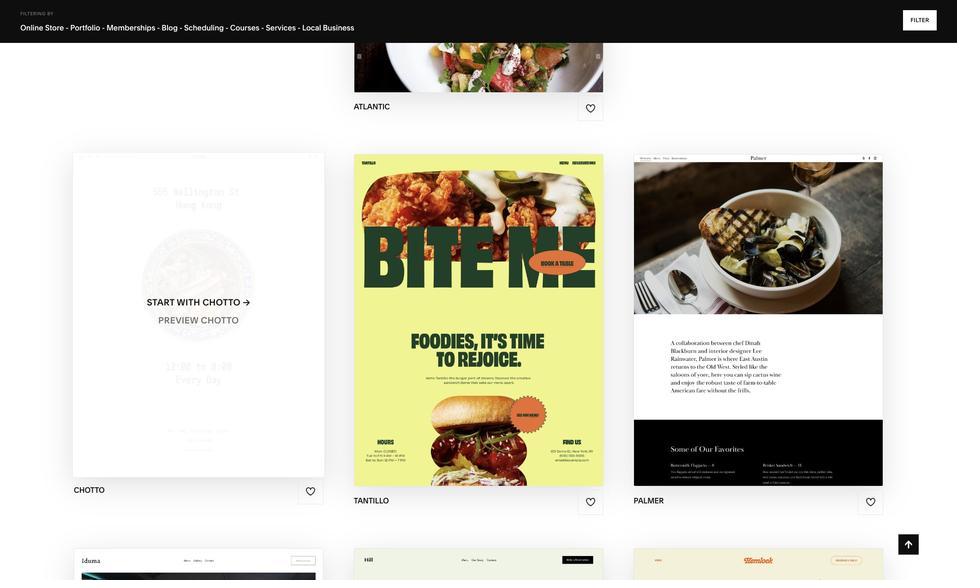 Task type: vqa. For each thing, say whether or not it's contained in the screenshot.
the topmost "Chotto"
yes



Task type: describe. For each thing, give the bounding box(es) containing it.
atlantic image
[[354, 0, 603, 92]]

with for palmer
[[737, 302, 761, 313]]

start for start with palmer
[[707, 302, 735, 313]]

store
[[45, 23, 64, 32]]

atlantic
[[354, 102, 390, 111]]

4 - from the left
[[179, 23, 182, 32]]

filtering
[[20, 11, 46, 16]]

filter button
[[903, 10, 937, 30]]

add atlantic to your favorites list image
[[585, 103, 596, 113]]

start with chotto button
[[147, 290, 250, 315]]

local
[[302, 23, 321, 32]]

courses
[[230, 23, 259, 32]]

7 - from the left
[[298, 23, 300, 32]]

start with palmer
[[707, 302, 800, 313]]

by
[[47, 11, 54, 16]]

add tantillo to your favorites list image
[[585, 497, 596, 507]]

add chotto to your favorites list image
[[306, 486, 316, 497]]

services
[[266, 23, 296, 32]]

hill image
[[354, 548, 603, 580]]

6 - from the left
[[261, 23, 264, 32]]

tantillo
[[354, 496, 389, 505]]

3 - from the left
[[157, 23, 160, 32]]

preview chotto link
[[158, 308, 239, 333]]

chotto inside button
[[203, 297, 241, 308]]

add palmer to your favorites list image
[[865, 497, 876, 507]]

chotto image
[[73, 153, 324, 477]]

iduma image
[[74, 548, 323, 580]]

palmer image
[[634, 155, 883, 486]]

5 - from the left
[[226, 23, 228, 32]]

start with palmer button
[[707, 295, 810, 320]]



Task type: locate. For each thing, give the bounding box(es) containing it.
- right blog
[[179, 23, 182, 32]]

scheduling
[[184, 23, 224, 32]]

- left the courses
[[226, 23, 228, 32]]

1 - from the left
[[66, 23, 69, 32]]

start
[[147, 297, 175, 308], [707, 302, 735, 313]]

start with chotto
[[147, 297, 241, 308]]

-
[[66, 23, 69, 32], [102, 23, 105, 32], [157, 23, 160, 32], [179, 23, 182, 32], [226, 23, 228, 32], [261, 23, 264, 32], [298, 23, 300, 32]]

filter
[[910, 17, 929, 24]]

preview
[[158, 315, 199, 326]]

1 horizontal spatial with
[[737, 302, 761, 313]]

1 vertical spatial chotto
[[201, 315, 239, 326]]

tantillo image
[[354, 155, 603, 486]]

filtering by
[[20, 11, 54, 16]]

with
[[177, 297, 200, 308], [737, 302, 761, 313]]

online
[[20, 23, 43, 32]]

online store - portfolio - memberships - blog - scheduling - courses - services - local business
[[20, 23, 354, 32]]

0 horizontal spatial palmer
[[634, 496, 664, 505]]

business
[[323, 23, 354, 32]]

1 horizontal spatial palmer
[[763, 302, 800, 313]]

memberships
[[107, 23, 155, 32]]

0 vertical spatial chotto
[[203, 297, 241, 308]]

chotto
[[203, 297, 241, 308], [201, 315, 239, 326], [74, 485, 105, 495]]

0 vertical spatial palmer
[[763, 302, 800, 313]]

back to top image
[[903, 539, 914, 550]]

portfolio
[[70, 23, 100, 32]]

0 horizontal spatial with
[[177, 297, 200, 308]]

palmer inside button
[[763, 302, 800, 313]]

palmer
[[763, 302, 800, 313], [634, 496, 664, 505]]

- right the portfolio
[[102, 23, 105, 32]]

2 vertical spatial chotto
[[74, 485, 105, 495]]

start for start with chotto
[[147, 297, 175, 308]]

hemlock image
[[634, 548, 883, 580]]

- right the courses
[[261, 23, 264, 32]]

1 vertical spatial palmer
[[634, 496, 664, 505]]

preview chotto
[[158, 315, 239, 326]]

- left the local
[[298, 23, 300, 32]]

0 horizontal spatial start
[[147, 297, 175, 308]]

2 - from the left
[[102, 23, 105, 32]]

- right "store"
[[66, 23, 69, 32]]

- left blog
[[157, 23, 160, 32]]

blog
[[162, 23, 178, 32]]

1 horizontal spatial start
[[707, 302, 735, 313]]

with for chotto
[[177, 297, 200, 308]]



